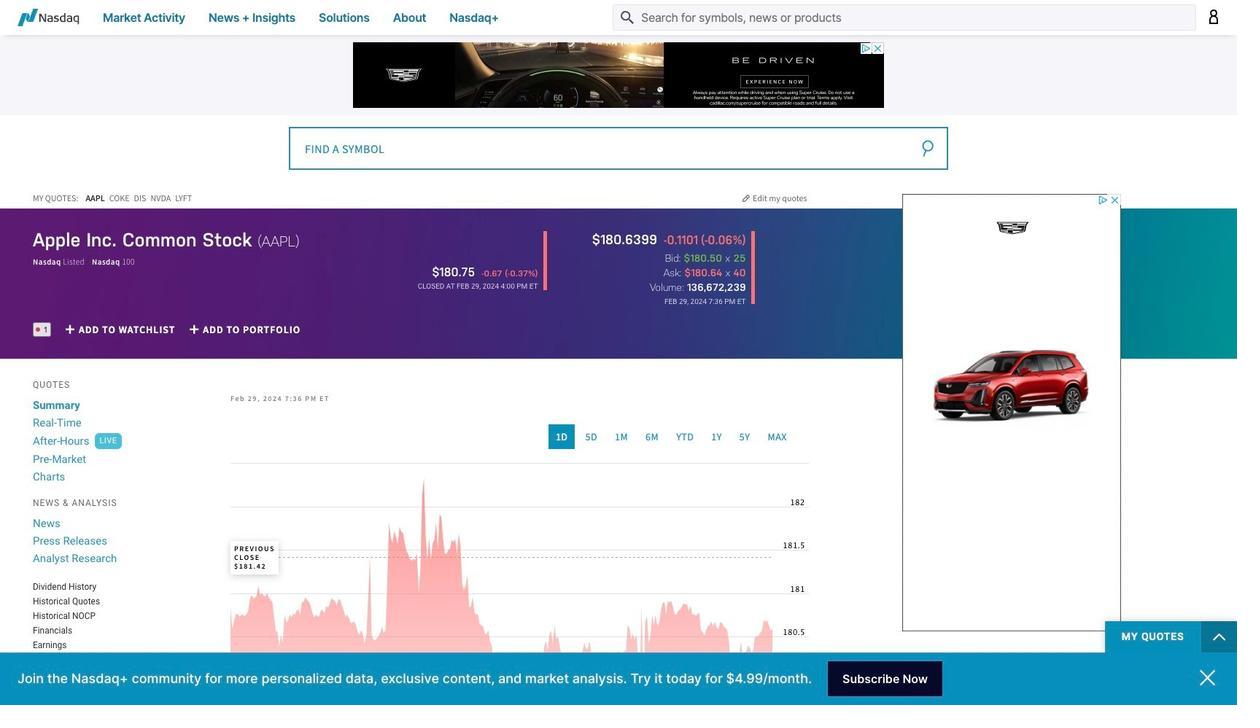 Task type: vqa. For each thing, say whether or not it's contained in the screenshot.
article
no



Task type: describe. For each thing, give the bounding box(es) containing it.
account login - click to log into your account image
[[1208, 9, 1220, 24]]



Task type: locate. For each thing, give the bounding box(es) containing it.
1 vertical spatial advertisement element
[[903, 194, 1122, 632]]

click to dismiss this message and remain on nasdaq.com image
[[1200, 670, 1216, 686]]

advertisement element
[[353, 42, 884, 108], [903, 194, 1122, 632]]

Search Button - Click to open the Search Overlay Modal Box text field
[[613, 4, 1197, 31]]

homepage logo url - navigate back to the homepage image
[[18, 9, 80, 26]]

0 horizontal spatial advertisement element
[[353, 42, 884, 108]]

1 horizontal spatial advertisement element
[[903, 194, 1122, 632]]

data as of element
[[665, 298, 746, 306]]

0 vertical spatial advertisement element
[[353, 42, 884, 108]]

Find a Symbol text field
[[289, 127, 949, 170]]

None search field
[[289, 126, 949, 170]]

primary navigation navigation
[[0, 0, 1238, 35]]



